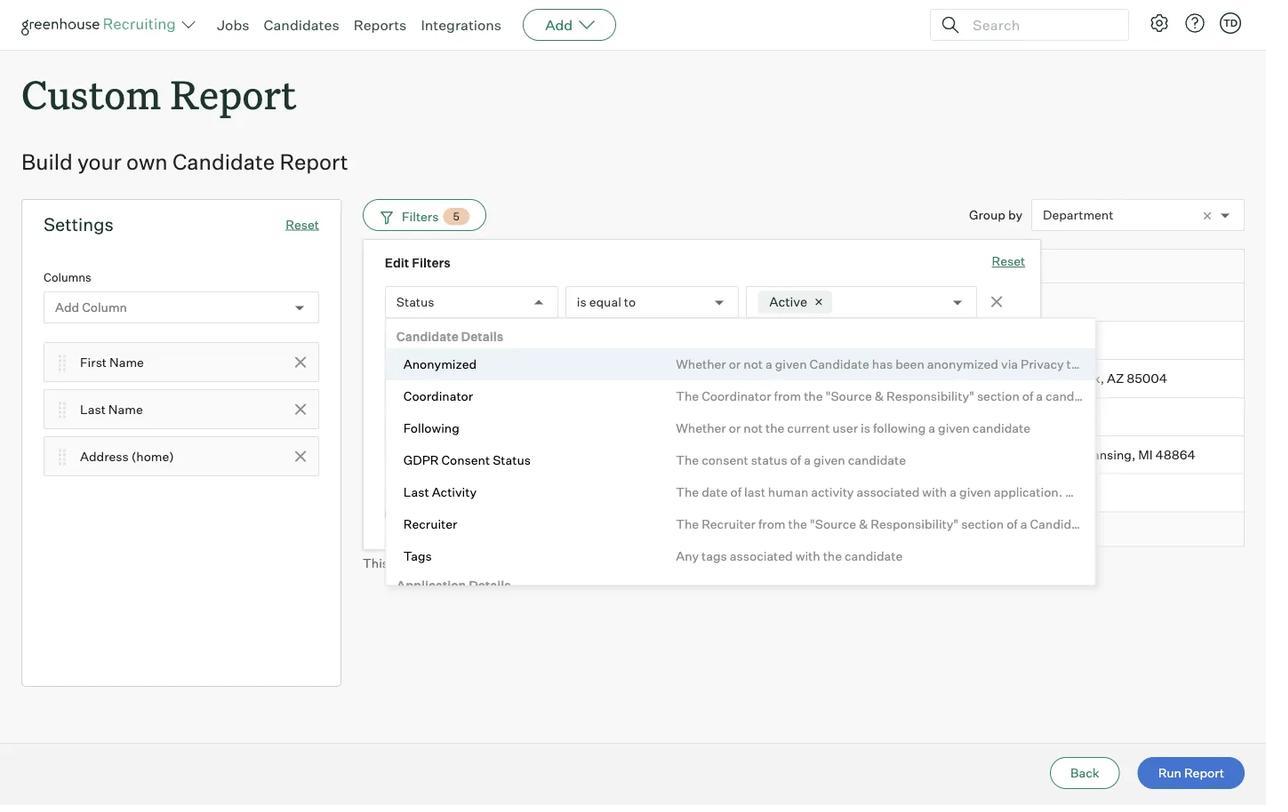 Task type: vqa. For each thing, say whether or not it's contained in the screenshot.
reset link to the bottom
yes



Task type: locate. For each thing, give the bounding box(es) containing it.
given down 2348
[[960, 484, 991, 500]]

name down first name
[[108, 402, 143, 417]]

responsibility" down the date of last human activity associated with a given application. may be triggered by many different
[[871, 516, 959, 532]]

the date of last human activity associated with a given application. may be triggered by many different
[[676, 484, 1266, 500]]

or down the company
[[729, 356, 741, 372]]

cell up candidate's
[[941, 475, 1245, 513]]

current
[[787, 420, 830, 436]]

to right equal
[[624, 295, 636, 310]]

custom report
[[21, 68, 297, 120]]

row
[[363, 249, 1245, 287], [363, 284, 1245, 322], [363, 322, 1245, 360], [363, 360, 1245, 398], [363, 398, 1245, 436], [363, 436, 1245, 475], [363, 475, 1245, 513]]

last
[[744, 484, 766, 500]]

not for the
[[744, 420, 763, 436]]

0 horizontal spatial associated
[[730, 548, 793, 564]]

candidate's
[[1046, 388, 1114, 404]]

records.
[[589, 555, 638, 571]]

1 cell
[[363, 284, 407, 322]]

2 whether from the top
[[676, 420, 726, 436]]

last right "6"
[[404, 484, 429, 500]]

0 horizontal spatial add
[[55, 300, 79, 316]]

1 vertical spatial "source
[[810, 516, 857, 532]]

1 vertical spatial reset link
[[992, 253, 1026, 272]]

reset down group by
[[992, 254, 1026, 269]]

the up 'omkar' in the right of the page
[[676, 452, 699, 468]]

"source down savant
[[810, 516, 857, 532]]

of right the "status"
[[790, 452, 801, 468]]

the up any on the right of page
[[676, 516, 699, 532]]

1 vertical spatial by
[[1167, 484, 1181, 500]]

filter image
[[378, 209, 393, 224]]

0 vertical spatial &
[[875, 388, 884, 404]]

of
[[1023, 388, 1034, 404], [790, 452, 801, 468], [731, 484, 742, 500], [1007, 516, 1018, 532], [565, 555, 576, 571]]

integrations link
[[421, 16, 502, 34]]

0 horizontal spatial last
[[80, 402, 106, 417]]

given
[[775, 356, 807, 372], [938, 420, 970, 436], [814, 452, 846, 468], [960, 484, 991, 500]]

not right the tim
[[744, 356, 763, 372]]

the for recruiter
[[788, 516, 807, 532]]

run inside run report button
[[1159, 766, 1182, 781]]

cell up has
[[808, 284, 941, 322]]

0 vertical spatial address (home)
[[951, 262, 1035, 275]]

4950
[[951, 371, 983, 387]]

details down max
[[469, 578, 511, 593]]

0 vertical spatial 5
[[453, 210, 460, 223]]

run left any on the right of page
[[640, 555, 664, 571]]

0 vertical spatial to
[[624, 295, 636, 310]]

group
[[969, 207, 1006, 223]]

back button
[[1050, 758, 1120, 790]]

1 vertical spatial or
[[729, 420, 741, 436]]

name for first name
[[109, 355, 144, 370]]

0 vertical spatial candidate
[[172, 149, 275, 175]]

equal
[[589, 295, 621, 310]]

coordinator
[[404, 388, 473, 404], [702, 388, 772, 404]]

cell up the company
[[674, 284, 808, 322]]

0 vertical spatial (home)
[[997, 262, 1035, 275]]

&
[[875, 388, 884, 404], [859, 516, 868, 532]]

status right 1
[[396, 295, 435, 310]]

0 horizontal spatial status
[[396, 295, 435, 310]]

associated up the recruiter from the "source & responsibility" section of a candidate's profile at the right
[[857, 484, 920, 500]]

dummy cell
[[808, 398, 941, 436]]

associated right tags
[[730, 548, 793, 564]]

the up the any tags associated with the candidate in the right of the page
[[788, 516, 807, 532]]

name inside row
[[818, 333, 852, 348]]

5 inside cell
[[381, 447, 388, 463]]

tags
[[702, 548, 727, 564]]

lansing,
[[1085, 447, 1136, 463]]

0 horizontal spatial &
[[859, 516, 868, 532]]

row containing department
[[363, 249, 1245, 287]]

a
[[766, 356, 773, 372], [1036, 388, 1043, 404], [929, 420, 936, 436], [804, 452, 811, 468], [950, 484, 957, 500], [1021, 516, 1028, 532], [480, 555, 486, 571]]

own
[[126, 149, 168, 175]]

0 vertical spatial responsibility"
[[887, 388, 975, 404]]

1 recruiter from the left
[[404, 516, 458, 532]]

4 the from the top
[[676, 516, 699, 532]]

candidate right own
[[172, 149, 275, 175]]

street
[[1015, 371, 1051, 387]]

2 not from the top
[[744, 420, 763, 436]]

1 vertical spatial with
[[796, 548, 821, 564]]

the
[[676, 388, 699, 404], [676, 452, 699, 468], [676, 484, 699, 500], [676, 516, 699, 532]]

candidate up anonymized
[[396, 329, 459, 344]]

0 vertical spatial not
[[744, 356, 763, 372]]

is left equal
[[577, 295, 587, 310]]

1 vertical spatial department
[[417, 262, 480, 275]]

name up burton
[[818, 333, 852, 348]]

1 row from the top
[[363, 249, 1245, 287]]

report
[[170, 68, 297, 120], [280, 149, 348, 175], [1185, 766, 1225, 781]]

reports
[[354, 16, 407, 34]]

1 the from the top
[[676, 388, 699, 404]]

1 horizontal spatial add
[[424, 506, 448, 522]]

1 horizontal spatial recruiter
[[702, 516, 756, 532]]

not left open
[[744, 420, 763, 436]]

the recruiter from the "source & responsibility" section of a candidate's profile
[[676, 516, 1139, 532]]

1 not from the top
[[744, 356, 763, 372]]

1 vertical spatial run
[[1159, 766, 1182, 781]]

(home) down group by
[[997, 262, 1035, 275]]

test down the tim
[[684, 409, 710, 425]]

configure image
[[1149, 12, 1170, 34]]

reset link down group by
[[992, 253, 1026, 272]]

add inside add filter button
[[424, 506, 448, 522]]

the for the consent status of a given candidate
[[676, 452, 699, 468]]

from up open
[[774, 388, 801, 404]]

rogers
[[818, 447, 859, 463]]

1 horizontal spatial address (home)
[[951, 262, 1035, 275]]

candidates
[[264, 16, 339, 34]]

0 vertical spatial profile
[[1116, 388, 1153, 404]]

whether up jacob
[[676, 420, 726, 436]]

jacob
[[684, 447, 720, 463]]

1 horizontal spatial associated
[[857, 484, 920, 500]]

row up burton
[[363, 284, 1245, 322]]

or for a
[[729, 356, 741, 372]]

name right first
[[109, 355, 144, 370]]

with right more
[[796, 548, 821, 564]]

or up consent at the bottom of the page
[[729, 420, 741, 436]]

1 vertical spatial add
[[55, 300, 79, 316]]

last down first
[[80, 402, 106, 417]]

0 vertical spatial address
[[951, 262, 994, 275]]

may
[[1065, 484, 1090, 500]]

is right user
[[861, 420, 871, 436]]

recruiter down last activity in the bottom of the page
[[404, 516, 458, 532]]

1 horizontal spatial last
[[404, 484, 429, 500]]

row down current
[[363, 436, 1245, 475]]

to
[[624, 295, 636, 310], [727, 555, 739, 571]]

preview
[[391, 555, 437, 571]]

0 horizontal spatial reset
[[286, 217, 319, 232]]

1 horizontal spatial with
[[923, 484, 947, 500]]

2 cell
[[363, 322, 407, 360]]

1 vertical spatial reset
[[992, 254, 1026, 269]]

7 row from the top
[[363, 475, 1245, 513]]

1 vertical spatial whether
[[676, 420, 726, 436]]

4 row from the top
[[363, 360, 1245, 398]]

cell up tools at top right
[[941, 284, 1245, 322]]

reset
[[286, 217, 319, 232], [992, 254, 1026, 269]]

2 or from the top
[[729, 420, 741, 436]]

department right edit at the top left of the page
[[417, 262, 480, 275]]

1 vertical spatial 5
[[381, 447, 388, 463]]

build your own candidate report
[[21, 149, 348, 175]]

a left max
[[480, 555, 486, 571]]

0 vertical spatial reset
[[286, 217, 319, 232]]

5 row from the top
[[363, 398, 1245, 436]]

0 horizontal spatial department
[[417, 262, 480, 275]]

following
[[873, 420, 926, 436]]

recruiter down date in the bottom right of the page
[[702, 516, 756, 532]]

table
[[363, 249, 1245, 547]]

0 vertical spatial with
[[923, 484, 947, 500]]

jobs link
[[217, 16, 249, 34]]

address (home) down group by
[[951, 262, 1035, 275]]

1 horizontal spatial address
[[951, 262, 994, 275]]

consent
[[442, 452, 490, 468]]

the left report
[[666, 555, 685, 571]]

5 right filter icon
[[453, 210, 460, 223]]

5 cell
[[363, 436, 407, 475]]

this preview shows a max number of 5 records. run the report to see more results.
[[363, 555, 841, 571]]

2 row from the top
[[363, 284, 1245, 322]]

your
[[77, 149, 122, 175]]

report inside button
[[1185, 766, 1225, 781]]

cell up phoenix,
[[941, 322, 1245, 360]]

the for the coordinator from the "source & responsibility" section of a candidate's profile
[[676, 388, 699, 404]]

recruiter
[[404, 516, 458, 532], [702, 516, 756, 532]]

1 whether from the top
[[676, 356, 726, 372]]

2 recruiter from the left
[[702, 516, 756, 532]]

consent
[[702, 452, 749, 468]]

department inside row
[[417, 262, 480, 275]]

department right group by
[[1043, 208, 1114, 223]]

the for or
[[766, 420, 785, 436]]

3 the from the top
[[676, 484, 699, 500]]

candidate's
[[1030, 516, 1100, 532]]

cell for 4
[[941, 398, 1245, 436]]

table containing 1
[[363, 249, 1245, 547]]

test up candidate details
[[417, 295, 444, 310]]

coordinator down the tim
[[702, 388, 772, 404]]

is
[[577, 295, 587, 310], [861, 420, 871, 436]]

0 horizontal spatial (home)
[[131, 449, 174, 464]]

0 horizontal spatial 5
[[381, 447, 388, 463]]

profile down '85004'
[[1116, 388, 1153, 404]]

row containing 4
[[363, 398, 1245, 436]]

the up the "status"
[[766, 420, 785, 436]]

whether or not a given candidate has been anonymized via privacy tools
[[676, 356, 1096, 372]]

details up anonymized
[[461, 329, 504, 344]]

0 vertical spatial details
[[461, 329, 504, 344]]

1 vertical spatial to
[[727, 555, 739, 571]]

candidate left has
[[810, 356, 870, 372]]

1 vertical spatial responsibility"
[[871, 516, 959, 532]]

0 vertical spatial by
[[1008, 207, 1023, 223]]

section down york
[[977, 388, 1020, 404]]

the left date in the bottom right of the page
[[676, 484, 699, 500]]

details for candidate details
[[461, 329, 504, 344]]

0 horizontal spatial address
[[80, 449, 129, 464]]

from down human
[[759, 516, 786, 532]]

column
[[82, 300, 127, 316]]

& for recruiter
[[859, 516, 868, 532]]

1 vertical spatial address
[[80, 449, 129, 464]]

status
[[751, 452, 788, 468]]

or
[[729, 356, 741, 372], [729, 420, 741, 436]]

filters right filter icon
[[402, 209, 439, 224]]

filters
[[402, 209, 439, 224], [412, 255, 451, 271]]

2 horizontal spatial add
[[545, 16, 573, 34]]

columns
[[44, 271, 91, 285]]

triggered
[[1110, 484, 1164, 500]]

3 row from the top
[[363, 322, 1245, 360]]

1 vertical spatial report
[[280, 149, 348, 175]]

the down the tim
[[676, 388, 699, 404]]

from for recruiter
[[759, 516, 786, 532]]

address down group
[[951, 262, 994, 275]]

add filter
[[424, 506, 481, 522]]

(home)
[[997, 262, 1035, 275], [131, 449, 174, 464]]

row up current
[[363, 360, 1245, 398]]

not for a
[[744, 356, 763, 372]]

0 vertical spatial from
[[774, 388, 801, 404]]

gdpr consent status
[[404, 452, 531, 468]]

1 vertical spatial is
[[861, 420, 871, 436]]

edit filters
[[385, 255, 451, 271]]

responsibility" for candidate's
[[871, 516, 959, 532]]

0 vertical spatial whether
[[676, 356, 726, 372]]

reset link left filter icon
[[286, 217, 319, 232]]

1 or from the top
[[729, 356, 741, 372]]

1 horizontal spatial reset link
[[992, 253, 1026, 272]]

2 vertical spatial name
[[108, 402, 143, 417]]

row containing 5
[[363, 436, 1245, 475]]

0 vertical spatial report
[[170, 68, 297, 120]]

0 horizontal spatial coordinator
[[404, 388, 473, 404]]

york
[[986, 371, 1012, 387]]

row down 'the consent status of a given candidate'
[[363, 475, 1245, 513]]

2 horizontal spatial 5
[[579, 555, 586, 571]]

1 vertical spatial candidate
[[396, 329, 459, 344]]

1 horizontal spatial (home)
[[997, 262, 1035, 275]]

row group containing 1
[[363, 284, 1245, 513]]

row down active
[[363, 322, 1245, 360]]

jobs
[[217, 16, 249, 34]]

1 vertical spatial &
[[859, 516, 868, 532]]

1 vertical spatial profile
[[1102, 516, 1139, 532]]

"source down burton
[[826, 388, 872, 404]]

(home) down last name
[[131, 449, 174, 464]]

candidate up 'storybrook'
[[973, 420, 1031, 436]]

td button
[[1217, 9, 1245, 37]]

any tags associated with the candidate
[[676, 548, 903, 564]]

add column
[[55, 300, 127, 316]]

last
[[80, 402, 106, 417], [404, 484, 429, 500]]

see
[[742, 555, 762, 571]]

coordinator down anonymized
[[404, 388, 473, 404]]

1 vertical spatial from
[[759, 516, 786, 532]]

1 vertical spatial section
[[962, 516, 1004, 532]]

0 vertical spatial name
[[818, 333, 852, 348]]

responsibility"
[[887, 388, 975, 404], [871, 516, 959, 532]]

cell
[[674, 284, 808, 322], [808, 284, 941, 322], [941, 284, 1245, 322], [941, 322, 1245, 360], [941, 398, 1245, 436], [941, 475, 1245, 513]]

5 left gdpr
[[381, 447, 388, 463]]

open
[[770, 422, 802, 438]]

2 the from the top
[[676, 452, 699, 468]]

0 horizontal spatial address (home)
[[80, 449, 174, 464]]

by right group
[[1008, 207, 1023, 223]]

to left the see
[[727, 555, 739, 571]]

1 horizontal spatial to
[[727, 555, 739, 571]]

0 vertical spatial last
[[80, 402, 106, 417]]

reset left filter icon
[[286, 217, 319, 232]]

1 vertical spatial last
[[404, 484, 429, 500]]

row group
[[363, 284, 1245, 513]]

48864
[[1156, 447, 1196, 463]]

1 vertical spatial name
[[109, 355, 144, 370]]

last name
[[80, 402, 143, 417]]

6 row from the top
[[363, 436, 1245, 475]]

whether
[[676, 356, 726, 372], [676, 420, 726, 436]]

candidate down the recruiter from the "source & responsibility" section of a candidate's profile at the right
[[845, 548, 903, 564]]

whether down the company
[[676, 356, 726, 372]]

from for coordinator
[[774, 388, 801, 404]]

2 horizontal spatial candidate
[[810, 356, 870, 372]]

2 vertical spatial report
[[1185, 766, 1225, 781]]

section down the date of last human activity associated with a given application. may be triggered by many different
[[962, 516, 1004, 532]]

row up 'the consent status of a given candidate'
[[363, 398, 1245, 436]]

5 left records.
[[579, 555, 586, 571]]

address (home) inside row
[[951, 262, 1035, 275]]

1 vertical spatial status
[[493, 452, 531, 468]]

add inside add popup button
[[545, 16, 573, 34]]

application
[[396, 578, 466, 593]]

1 horizontal spatial test
[[684, 409, 710, 425]]

2 vertical spatial candidate
[[810, 356, 870, 372]]

by left the many
[[1167, 484, 1181, 500]]

0 vertical spatial candidate
[[973, 420, 1031, 436]]

2 vertical spatial 5
[[579, 555, 586, 571]]

responsibility" down been
[[887, 388, 975, 404]]

1 horizontal spatial is
[[861, 420, 871, 436]]

row containing 3
[[363, 360, 1245, 398]]

2 vertical spatial add
[[424, 506, 448, 522]]

status right consent
[[493, 452, 531, 468]]

filters right edit at the top left of the page
[[412, 255, 451, 271]]

reset link for edit filters
[[992, 253, 1026, 272]]

1 horizontal spatial &
[[875, 388, 884, 404]]

address down last name
[[80, 449, 129, 464]]

candidate down following
[[848, 452, 906, 468]]

responsibility" for candidate's
[[887, 388, 975, 404]]

with up the recruiter from the "source & responsibility" section of a candidate's profile at the right
[[923, 484, 947, 500]]

1 horizontal spatial run
[[1159, 766, 1182, 781]]

profile for the coordinator from the "source & responsibility" section of a candidate's profile
[[1116, 388, 1153, 404]]

the down burton
[[804, 388, 823, 404]]

associated
[[857, 484, 920, 500], [730, 548, 793, 564]]

row up active
[[363, 249, 1245, 287]]

1 vertical spatial not
[[744, 420, 763, 436]]

candidate details
[[396, 329, 504, 344]]

1 horizontal spatial coordinator
[[702, 388, 772, 404]]

1 horizontal spatial reset
[[992, 254, 1026, 269]]

run report
[[1159, 766, 1225, 781]]

of down the 'application.'
[[1007, 516, 1018, 532]]

name
[[818, 333, 852, 348], [109, 355, 144, 370], [108, 402, 143, 417]]

phoenix,
[[1053, 371, 1105, 387]]

0 vertical spatial run
[[640, 555, 664, 571]]

1 horizontal spatial status
[[493, 452, 531, 468]]

run
[[640, 555, 664, 571], [1159, 766, 1182, 781]]

cell down phoenix,
[[941, 398, 1245, 436]]

1 vertical spatial associated
[[730, 548, 793, 564]]

from
[[774, 388, 801, 404], [759, 516, 786, 532]]

add
[[545, 16, 573, 34], [55, 300, 79, 316], [424, 506, 448, 522]]

1 vertical spatial details
[[469, 578, 511, 593]]

0 horizontal spatial reset link
[[286, 217, 319, 232]]

1 horizontal spatial department
[[1043, 208, 1114, 223]]

0 horizontal spatial is
[[577, 295, 587, 310]]

tools
[[1067, 356, 1096, 372]]

run right back
[[1159, 766, 1182, 781]]

a down active
[[766, 356, 773, 372]]

whether for whether or not the current user is following a given candidate
[[676, 420, 726, 436]]

department
[[1043, 208, 1114, 223], [417, 262, 480, 275]]



Task type: describe. For each thing, give the bounding box(es) containing it.
been
[[896, 356, 925, 372]]

dummy
[[818, 409, 863, 425]]

add for add column
[[55, 300, 79, 316]]

reset link for settings
[[286, 217, 319, 232]]

1 horizontal spatial by
[[1167, 484, 1181, 500]]

any
[[676, 548, 699, 564]]

85004
[[1127, 371, 1168, 387]]

4950 york street phoenix, az 85004
[[951, 371, 1168, 387]]

1 vertical spatial candidate
[[848, 452, 906, 468]]

the coordinator from the "source & responsibility" section of a candidate's profile
[[676, 388, 1153, 404]]

cell for 2
[[941, 322, 1245, 360]]

max
[[489, 555, 514, 571]]

via
[[1001, 356, 1018, 372]]

td button
[[1220, 12, 1242, 34]]

whether for whether or not a given candidate has been anonymized via privacy tools
[[676, 356, 726, 372]]

run report button
[[1138, 758, 1245, 790]]

a down street at the top
[[1036, 388, 1043, 404]]

whether or not the current user is following a given candidate
[[676, 420, 1031, 436]]

add for add
[[545, 16, 573, 34]]

the for the recruiter from the "source & responsibility" section of a candidate's profile
[[676, 516, 699, 532]]

integrations
[[421, 16, 502, 34]]

add button
[[523, 9, 616, 41]]

address inside row
[[951, 262, 994, 275]]

mi
[[1139, 447, 1153, 463]]

custom
[[21, 68, 161, 120]]

user
[[833, 420, 858, 436]]

given up 'activity'
[[814, 452, 846, 468]]

0 vertical spatial department
[[1043, 208, 1114, 223]]

back
[[1071, 766, 1100, 781]]

cell for 1
[[941, 284, 1245, 322]]

& for coordinator
[[875, 388, 884, 404]]

0 vertical spatial filters
[[402, 209, 439, 224]]

build
[[21, 149, 73, 175]]

tim
[[684, 371, 707, 387]]

0 vertical spatial is
[[577, 295, 587, 310]]

2 coordinator from the left
[[702, 388, 772, 404]]

results.
[[797, 555, 841, 571]]

edit
[[385, 255, 409, 271]]

1 coordinator from the left
[[404, 388, 473, 404]]

settings
[[44, 214, 114, 236]]

report
[[688, 555, 724, 571]]

profile for the recruiter from the "source & responsibility" section of a candidate's profile
[[1102, 516, 1139, 532]]

4 cell
[[363, 398, 407, 436]]

"source for recruiter
[[810, 516, 857, 532]]

"source for coordinator
[[826, 388, 872, 404]]

group by
[[969, 207, 1023, 223]]

given up 2348
[[938, 420, 970, 436]]

row containing 1
[[363, 284, 1245, 322]]

1
[[382, 295, 387, 310]]

cell for 6
[[941, 475, 1245, 513]]

candidates link
[[264, 16, 339, 34]]

privacy
[[1021, 356, 1064, 372]]

burton
[[818, 371, 858, 387]]

report for custom report
[[170, 68, 297, 120]]

td
[[1224, 17, 1238, 29]]

filter
[[451, 506, 481, 522]]

name for last name
[[108, 402, 143, 417]]

storybrook
[[984, 447, 1051, 463]]

last activity
[[404, 484, 477, 500]]

company
[[684, 333, 740, 348]]

2348 storybrook lane lansing, mi 48864
[[951, 447, 1196, 463]]

anonymized
[[927, 356, 999, 372]]

has
[[872, 356, 893, 372]]

application.
[[994, 484, 1063, 500]]

more
[[765, 555, 795, 571]]

following
[[404, 420, 460, 436]]

0 horizontal spatial by
[[1008, 207, 1023, 223]]

anonymized
[[404, 356, 477, 372]]

2
[[381, 333, 388, 348]]

a left rogers
[[804, 452, 811, 468]]

activity
[[432, 484, 477, 500]]

Search text field
[[969, 12, 1113, 38]]

0 horizontal spatial with
[[796, 548, 821, 564]]

date
[[702, 484, 728, 500]]

the right more
[[823, 548, 842, 564]]

human
[[768, 484, 809, 500]]

1 vertical spatial address (home)
[[80, 449, 174, 464]]

or for the
[[729, 420, 741, 436]]

0 horizontal spatial to
[[624, 295, 636, 310]]

a down 2348
[[950, 484, 957, 500]]

0 horizontal spatial candidate
[[172, 149, 275, 175]]

0 horizontal spatial run
[[640, 555, 664, 571]]

given left burton
[[775, 356, 807, 372]]

activity
[[811, 484, 854, 500]]

first name
[[80, 355, 144, 370]]

lane
[[1054, 447, 1083, 463]]

active
[[770, 294, 807, 310]]

4
[[380, 409, 389, 425]]

row containing 2
[[363, 322, 1245, 360]]

1 horizontal spatial 5
[[453, 210, 460, 223]]

add filter button
[[385, 498, 501, 530]]

3
[[381, 371, 388, 387]]

add for add filter
[[424, 506, 448, 522]]

tags
[[404, 548, 432, 564]]

greenhouse recruiting image
[[21, 14, 181, 36]]

0 vertical spatial status
[[396, 295, 435, 310]]

reset for settings
[[286, 217, 319, 232]]

be
[[1093, 484, 1107, 500]]

last for last name
[[80, 402, 106, 417]]

a down the 'application.'
[[1021, 516, 1028, 532]]

3 cell
[[363, 360, 407, 398]]

application details
[[396, 578, 511, 593]]

this
[[363, 555, 389, 571]]

section for candidate's
[[962, 516, 1004, 532]]

of left last
[[731, 484, 742, 500]]

1 vertical spatial (home)
[[131, 449, 174, 464]]

number
[[517, 555, 562, 571]]

the consent status of a given candidate
[[676, 452, 906, 468]]

0 vertical spatial associated
[[857, 484, 920, 500]]

omkar
[[684, 485, 723, 501]]

the for the date of last human activity associated with a given application. may be triggered by many different
[[676, 484, 699, 500]]

row containing 6
[[363, 475, 1245, 513]]

0 horizontal spatial test
[[417, 295, 444, 310]]

of right the number
[[565, 555, 576, 571]]

different
[[1219, 484, 1266, 500]]

gdpr
[[404, 452, 439, 468]]

section for candidate's
[[977, 388, 1020, 404]]

1 vertical spatial filters
[[412, 255, 451, 271]]

6 cell
[[363, 475, 407, 513]]

savant
[[818, 485, 858, 501]]

1 vertical spatial test
[[684, 409, 710, 425]]

az
[[1107, 371, 1124, 387]]

reset for edit filters
[[992, 254, 1026, 269]]

last for last activity
[[404, 484, 429, 500]]

reports link
[[354, 16, 407, 34]]

of down street at the top
[[1023, 388, 1034, 404]]

the for coordinator
[[804, 388, 823, 404]]

2 vertical spatial candidate
[[845, 548, 903, 564]]

details for application details
[[469, 578, 511, 593]]

report for run report
[[1185, 766, 1225, 781]]

1 horizontal spatial candidate
[[396, 329, 459, 344]]

(home) inside row
[[997, 262, 1035, 275]]

is equal to
[[577, 295, 636, 310]]

a right following
[[929, 420, 936, 436]]



